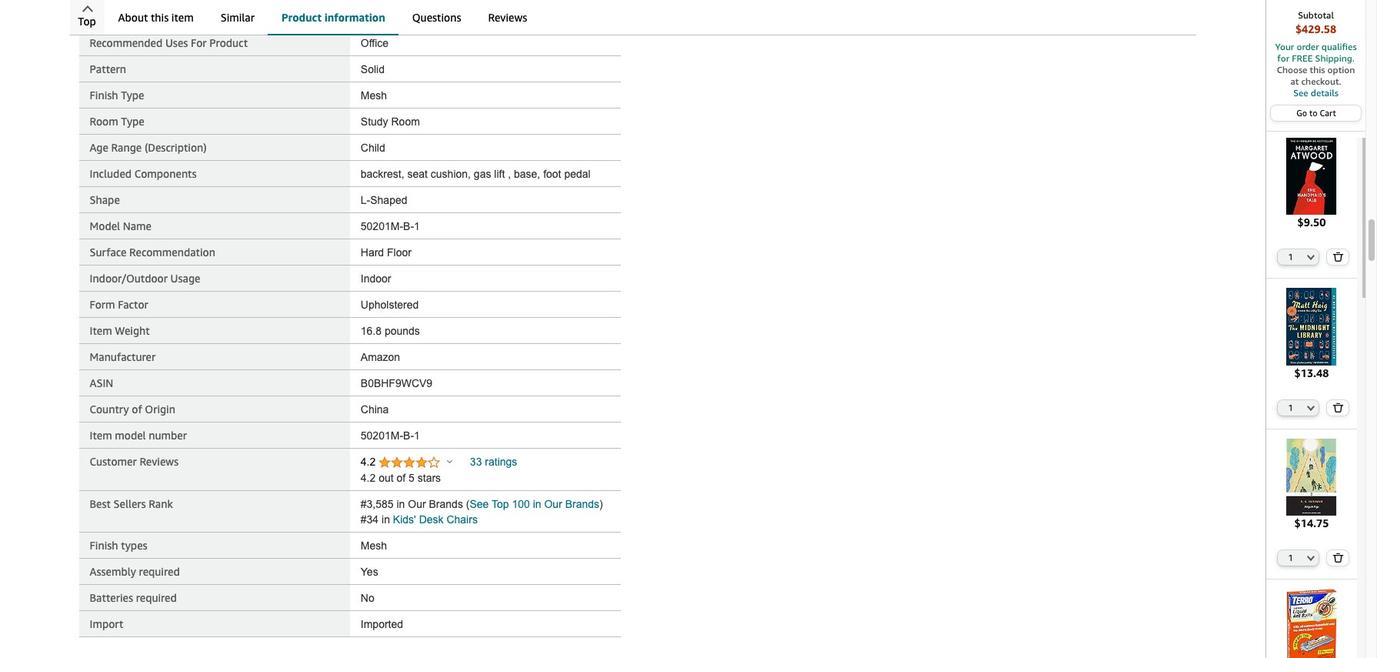 Task type: describe. For each thing, give the bounding box(es) containing it.
mesh for finish types
[[361, 540, 387, 552]]

mesh for finish type
[[361, 90, 387, 102]]

l-
[[361, 194, 370, 207]]

required for assembly required
[[139, 565, 180, 578]]

customer reviews
[[90, 455, 179, 468]]

malgudi days (penguin classics) image
[[1274, 438, 1351, 516]]

1 horizontal spatial of
[[397, 472, 406, 485]]

your
[[1276, 41, 1295, 52]]

office
[[361, 37, 389, 50]]

surface recommendation
[[90, 246, 215, 259]]

about
[[118, 11, 148, 24]]

item
[[172, 11, 194, 24]]

china
[[361, 404, 389, 416]]

$429.58
[[1296, 22, 1337, 35]]

pattern
[[90, 63, 126, 76]]

0 horizontal spatial in
[[382, 514, 390, 526]]

components
[[134, 167, 197, 180]]

kids' desk chairs link
[[393, 514, 478, 526]]

0 horizontal spatial room
[[90, 115, 118, 128]]

count for unit count
[[113, 10, 143, 23]]

this inside your order qualifies for free shipping. choose this option at checkout. see details
[[1310, 64, 1326, 75]]

name
[[123, 220, 152, 233]]

unit count
[[90, 10, 143, 23]]

form
[[90, 298, 115, 311]]

indoor
[[361, 273, 391, 285]]

see inside your order qualifies for free shipping. choose this option at checkout. see details
[[1294, 87, 1309, 99]]

included
[[90, 167, 132, 180]]

,
[[508, 168, 511, 180]]

1 for $13.48
[[1289, 402, 1294, 412]]

4.2 for 4.2
[[361, 456, 379, 468]]

recommended uses for product
[[90, 37, 248, 50]]

kids'
[[393, 514, 416, 526]]

#3,585 in our brands ( see top 100 in our brands ) #34 in kids' desk chairs
[[361, 498, 603, 526]]

1 horizontal spatial in
[[397, 498, 405, 511]]

go to cart link
[[1272, 105, 1362, 121]]

qualifies
[[1322, 41, 1357, 52]]

option
[[1328, 64, 1356, 75]]

1 horizontal spatial reviews
[[488, 11, 527, 24]]

number
[[149, 429, 187, 442]]

details
[[1311, 87, 1339, 99]]

50201m-b-1 for model name
[[361, 221, 420, 233]]

dropdown image
[[1308, 254, 1316, 260]]

#34
[[361, 514, 379, 526]]

about this item
[[118, 11, 194, 24]]

pedal
[[564, 168, 591, 180]]

delete image for $13.48
[[1333, 402, 1345, 412]]

model
[[115, 429, 146, 442]]

best
[[90, 498, 111, 511]]

similar
[[221, 11, 255, 24]]

1 horizontal spatial room
[[391, 116, 420, 128]]

16.8 pounds
[[361, 325, 420, 338]]

room type
[[90, 115, 144, 128]]

2 brands from the left
[[566, 498, 600, 511]]

hard floor
[[361, 247, 412, 259]]

child
[[361, 142, 385, 154]]

model name
[[90, 220, 152, 233]]

finish for finish types
[[90, 539, 118, 552]]

assembly
[[90, 565, 136, 578]]

range
[[111, 141, 142, 154]]

cushion,
[[431, 168, 471, 180]]

$9.50
[[1298, 216, 1327, 229]]

2 horizontal spatial in
[[533, 498, 542, 511]]

0 vertical spatial product
[[282, 11, 322, 24]]

surface
[[90, 246, 127, 259]]

50201m- for model name
[[361, 221, 403, 233]]

dropdown image for $13.48
[[1308, 405, 1316, 411]]

recommendation
[[129, 246, 215, 259]]

indoor/outdoor
[[90, 272, 168, 285]]

(
[[466, 498, 470, 511]]

origin
[[145, 403, 175, 416]]

indoor/outdoor usage
[[90, 272, 200, 285]]

rank
[[149, 498, 173, 511]]

50201m- for item model number
[[361, 430, 403, 442]]

go
[[1297, 108, 1308, 118]]

import
[[90, 618, 123, 631]]

1 for $14.75
[[1289, 553, 1294, 563]]

product information
[[282, 11, 385, 24]]

form factor
[[90, 298, 148, 311]]

backrest, seat cushion, gas lift , base, foot pedal
[[361, 168, 591, 180]]

100
[[512, 498, 530, 511]]

l-shaped
[[361, 194, 408, 207]]

0 horizontal spatial top
[[78, 15, 96, 28]]

shaped
[[370, 194, 408, 207]]

study room
[[361, 116, 420, 128]]

delete image for $14.75
[[1333, 553, 1345, 563]]

finish type
[[90, 89, 144, 102]]

choose
[[1277, 64, 1308, 75]]

$13.48
[[1295, 366, 1330, 379]]

finish for finish type
[[90, 89, 118, 102]]

0 horizontal spatial of
[[132, 403, 142, 416]]

best sellers rank
[[90, 498, 173, 511]]

terro t300b liquid ant killer, 12 bait stations image
[[1274, 589, 1351, 658]]

pounds
[[385, 325, 420, 338]]

for
[[1278, 52, 1290, 64]]

5
[[409, 472, 415, 485]]

33 ratings
[[470, 456, 518, 468]]

required for batteries required
[[136, 592, 177, 605]]

seat
[[408, 168, 428, 180]]

weight
[[115, 324, 150, 338]]

at
[[1291, 75, 1300, 87]]



Task type: locate. For each thing, give the bounding box(es) containing it.
top inside #3,585 in our brands ( see top 100 in our brands ) #34 in kids' desk chairs
[[492, 498, 509, 511]]

2 50201m- from the top
[[361, 430, 403, 442]]

room right study
[[391, 116, 420, 128]]

1 horizontal spatial this
[[1310, 64, 1326, 75]]

1 mesh from the top
[[361, 90, 387, 102]]

2 50201m-b-1 from the top
[[361, 430, 420, 442]]

brands up kids' desk chairs link
[[429, 498, 463, 511]]

in right #34
[[382, 514, 390, 526]]

study
[[361, 116, 388, 128]]

2 4.2 from the top
[[361, 472, 376, 485]]

dropdown image for $14.75
[[1308, 555, 1316, 561]]

manufacturer
[[90, 351, 156, 364]]

delete image up malgudi days (penguin classics) image
[[1333, 402, 1345, 412]]

)
[[600, 498, 603, 511]]

0 vertical spatial required
[[139, 565, 180, 578]]

b- for model name
[[403, 221, 414, 233]]

0 horizontal spatial our
[[408, 498, 426, 511]]

50201m- down l-shaped
[[361, 221, 403, 233]]

0 vertical spatial finish
[[90, 89, 118, 102]]

dropdown image
[[1308, 405, 1316, 411], [1308, 555, 1316, 561]]

3 delete image from the top
[[1333, 553, 1345, 563]]

recommended
[[90, 37, 163, 50]]

dropdown image down $13.48 at the right
[[1308, 405, 1316, 411]]

2 item from the top
[[90, 429, 112, 442]]

b-
[[403, 221, 414, 233], [403, 430, 414, 442]]

order
[[1297, 41, 1320, 52]]

see up the chairs on the bottom of page
[[470, 498, 489, 511]]

1 vertical spatial see
[[470, 498, 489, 511]]

0 vertical spatial of
[[132, 403, 142, 416]]

33
[[470, 456, 482, 468]]

top left 100
[[492, 498, 509, 511]]

1 vertical spatial required
[[136, 592, 177, 605]]

the midnight library: a gma book club pick (a novel) image
[[1274, 288, 1351, 365]]

mesh down #34
[[361, 540, 387, 552]]

shape
[[90, 194, 120, 207]]

0 vertical spatial 50201m-
[[361, 221, 403, 233]]

delete image for $9.50
[[1333, 252, 1345, 262]]

4.2 inside button
[[361, 456, 379, 468]]

0 horizontal spatial see
[[470, 498, 489, 511]]

item down 'country'
[[90, 429, 112, 442]]

of left 5
[[397, 472, 406, 485]]

in
[[397, 498, 405, 511], [533, 498, 542, 511], [382, 514, 390, 526]]

0 horizontal spatial reviews
[[140, 455, 179, 468]]

types
[[121, 539, 147, 552]]

1 vertical spatial b-
[[403, 430, 414, 442]]

reviews down number in the bottom of the page
[[140, 455, 179, 468]]

1 vertical spatial top
[[492, 498, 509, 511]]

2 finish from the top
[[90, 539, 118, 552]]

1 item from the top
[[90, 324, 112, 338]]

delete image right dropdown image
[[1333, 252, 1345, 262]]

1 horizontal spatial count
[[379, 11, 408, 23]]

1 delete image from the top
[[1333, 252, 1345, 262]]

1 horizontal spatial see
[[1294, 87, 1309, 99]]

age
[[90, 141, 108, 154]]

usage
[[171, 272, 200, 285]]

4.2 for 4.2 out of 5 stars
[[361, 472, 376, 485]]

1 vertical spatial delete image
[[1333, 402, 1345, 412]]

50201m- down china
[[361, 430, 403, 442]]

$14.75
[[1295, 516, 1330, 529]]

our
[[408, 498, 426, 511], [545, 498, 563, 511]]

1 our from the left
[[408, 498, 426, 511]]

this
[[151, 11, 169, 24], [1310, 64, 1326, 75]]

4.2 button
[[361, 456, 453, 471]]

1 vertical spatial reviews
[[140, 455, 179, 468]]

questions
[[412, 11, 461, 24]]

#3,585
[[361, 498, 394, 511]]

free
[[1293, 52, 1313, 64]]

sellers
[[114, 498, 146, 511]]

type for room type
[[121, 115, 144, 128]]

our right 100
[[545, 498, 563, 511]]

type up the room type
[[121, 89, 144, 102]]

1 type from the top
[[121, 89, 144, 102]]

in up kids' at left bottom
[[397, 498, 405, 511]]

count right 1.0
[[379, 11, 408, 23]]

foot
[[544, 168, 562, 180]]

included components
[[90, 167, 197, 180]]

1 vertical spatial item
[[90, 429, 112, 442]]

1 vertical spatial 50201m-
[[361, 430, 403, 442]]

0 vertical spatial this
[[151, 11, 169, 24]]

upholstered
[[361, 299, 419, 311]]

2 delete image from the top
[[1333, 402, 1345, 412]]

room
[[90, 115, 118, 128], [391, 116, 420, 128]]

2 vertical spatial delete image
[[1333, 553, 1345, 563]]

yes
[[361, 566, 378, 578]]

33 ratings link
[[470, 456, 518, 468]]

1 for $9.50
[[1289, 252, 1294, 262]]

type
[[121, 89, 144, 102], [121, 115, 144, 128]]

required down assembly required at the bottom of page
[[136, 592, 177, 605]]

b- for item model number
[[403, 430, 414, 442]]

hard
[[361, 247, 384, 259]]

50201m-b-1 down china
[[361, 430, 420, 442]]

item down form
[[90, 324, 112, 338]]

country of origin
[[90, 403, 175, 416]]

of left origin
[[132, 403, 142, 416]]

1 finish from the top
[[90, 89, 118, 102]]

(description)
[[145, 141, 207, 154]]

age range (description)
[[90, 141, 207, 154]]

product
[[282, 11, 322, 24], [209, 37, 248, 50]]

0 horizontal spatial count
[[113, 10, 143, 23]]

cart
[[1321, 108, 1337, 118]]

in right 100
[[533, 498, 542, 511]]

see details link
[[1275, 87, 1359, 99]]

1 4.2 from the top
[[361, 456, 379, 468]]

type up range
[[121, 115, 144, 128]]

information
[[325, 11, 385, 24]]

1 vertical spatial mesh
[[361, 540, 387, 552]]

count
[[113, 10, 143, 23], [379, 11, 408, 23]]

go to cart
[[1297, 108, 1337, 118]]

0 vertical spatial 50201m-b-1
[[361, 221, 420, 233]]

0 vertical spatial type
[[121, 89, 144, 102]]

out
[[379, 472, 394, 485]]

1 b- from the top
[[403, 221, 414, 233]]

this up see details link in the top of the page
[[1310, 64, 1326, 75]]

0 horizontal spatial product
[[209, 37, 248, 50]]

product left 'information'
[[282, 11, 322, 24]]

4.2 out of 5 stars
[[361, 472, 441, 485]]

1 50201m-b-1 from the top
[[361, 221, 420, 233]]

checkout.
[[1302, 75, 1342, 87]]

stars
[[418, 472, 441, 485]]

this left item
[[151, 11, 169, 24]]

for
[[191, 37, 207, 50]]

0 horizontal spatial brands
[[429, 498, 463, 511]]

2 type from the top
[[121, 115, 144, 128]]

finish up assembly
[[90, 539, 118, 552]]

50201m-b-1 down shaped
[[361, 221, 420, 233]]

batteries
[[90, 592, 133, 605]]

brands right 100
[[566, 498, 600, 511]]

to
[[1310, 108, 1318, 118]]

1.0
[[361, 11, 376, 23]]

4.2 left out
[[361, 472, 376, 485]]

see
[[1294, 87, 1309, 99], [470, 498, 489, 511]]

1 vertical spatial product
[[209, 37, 248, 50]]

0 vertical spatial top
[[78, 15, 96, 28]]

required down types on the left bottom of page
[[139, 565, 180, 578]]

customer
[[90, 455, 137, 468]]

1 vertical spatial 50201m-b-1
[[361, 430, 420, 442]]

1 vertical spatial finish
[[90, 539, 118, 552]]

0 horizontal spatial this
[[151, 11, 169, 24]]

1 horizontal spatial our
[[545, 498, 563, 511]]

item weight
[[90, 324, 150, 338]]

1 vertical spatial 4.2
[[361, 472, 376, 485]]

1 horizontal spatial product
[[282, 11, 322, 24]]

model
[[90, 220, 120, 233]]

2 b- from the top
[[403, 430, 414, 442]]

ratings
[[485, 456, 518, 468]]

product down similar
[[209, 37, 248, 50]]

popover image
[[448, 460, 453, 464]]

subtotal
[[1299, 9, 1335, 21]]

0 vertical spatial item
[[90, 324, 112, 338]]

b- up 4.2 button at bottom
[[403, 430, 414, 442]]

the handmaid&#39;s tale image
[[1274, 138, 1351, 215]]

base,
[[514, 168, 541, 180]]

50201m-b-1 for item model number
[[361, 430, 420, 442]]

count up recommended
[[113, 10, 143, 23]]

brands
[[429, 498, 463, 511], [566, 498, 600, 511]]

1 brands from the left
[[429, 498, 463, 511]]

item for item model number
[[90, 429, 112, 442]]

50201m-
[[361, 221, 403, 233], [361, 430, 403, 442]]

0 vertical spatial reviews
[[488, 11, 527, 24]]

4.2
[[361, 456, 379, 468], [361, 472, 376, 485]]

1 vertical spatial dropdown image
[[1308, 555, 1316, 561]]

type for finish type
[[121, 89, 144, 102]]

1 horizontal spatial brands
[[566, 498, 600, 511]]

delete image
[[1333, 252, 1345, 262], [1333, 402, 1345, 412], [1333, 553, 1345, 563]]

0 vertical spatial dropdown image
[[1308, 405, 1316, 411]]

0 vertical spatial b-
[[403, 221, 414, 233]]

0 vertical spatial mesh
[[361, 90, 387, 102]]

item for item weight
[[90, 324, 112, 338]]

1 50201m- from the top
[[361, 221, 403, 233]]

amazon
[[361, 351, 400, 364]]

4.2 up out
[[361, 456, 379, 468]]

see up go
[[1294, 87, 1309, 99]]

required
[[139, 565, 180, 578], [136, 592, 177, 605]]

imported
[[361, 618, 403, 631]]

asin
[[90, 377, 113, 390]]

None submit
[[1328, 250, 1349, 265], [1328, 400, 1349, 415], [1328, 550, 1349, 566], [1328, 250, 1349, 265], [1328, 400, 1349, 415], [1328, 550, 1349, 566]]

1 vertical spatial this
[[1310, 64, 1326, 75]]

reviews right questions
[[488, 11, 527, 24]]

1 vertical spatial of
[[397, 472, 406, 485]]

0 vertical spatial see
[[1294, 87, 1309, 99]]

our up kids' at left bottom
[[408, 498, 426, 511]]

finish down pattern
[[90, 89, 118, 102]]

finish
[[90, 89, 118, 102], [90, 539, 118, 552]]

top
[[78, 15, 96, 28], [492, 498, 509, 511]]

1 dropdown image from the top
[[1308, 405, 1316, 411]]

room up age
[[90, 115, 118, 128]]

assembly required
[[90, 565, 180, 578]]

floor
[[387, 247, 412, 259]]

0 vertical spatial 4.2
[[361, 456, 379, 468]]

delete image up terro t300b liquid ant killer, 12 bait stations 'image'
[[1333, 553, 1345, 563]]

0 vertical spatial delete image
[[1333, 252, 1345, 262]]

b- up floor on the top left
[[403, 221, 414, 233]]

batteries required
[[90, 592, 177, 605]]

see inside #3,585 in our brands ( see top 100 in our brands ) #34 in kids' desk chairs
[[470, 498, 489, 511]]

backrest,
[[361, 168, 405, 180]]

subtotal $429.58
[[1296, 9, 1337, 35]]

item
[[90, 324, 112, 338], [90, 429, 112, 442]]

2 mesh from the top
[[361, 540, 387, 552]]

chairs
[[447, 514, 478, 526]]

1.0 count
[[361, 11, 408, 23]]

1 vertical spatial type
[[121, 115, 144, 128]]

uses
[[165, 37, 188, 50]]

mesh up study
[[361, 90, 387, 102]]

lift
[[494, 168, 505, 180]]

top up recommended
[[78, 15, 96, 28]]

2 dropdown image from the top
[[1308, 555, 1316, 561]]

2 our from the left
[[545, 498, 563, 511]]

count for 1.0 count
[[379, 11, 408, 23]]

no
[[361, 592, 375, 605]]

dropdown image down $14.75
[[1308, 555, 1316, 561]]

1 horizontal spatial top
[[492, 498, 509, 511]]



Task type: vqa. For each thing, say whether or not it's contained in the screenshot.
Top in the #3,585 in Our Brands ( See Top 100 in Our Brands ) #34 in Kids' Desk Chairs
yes



